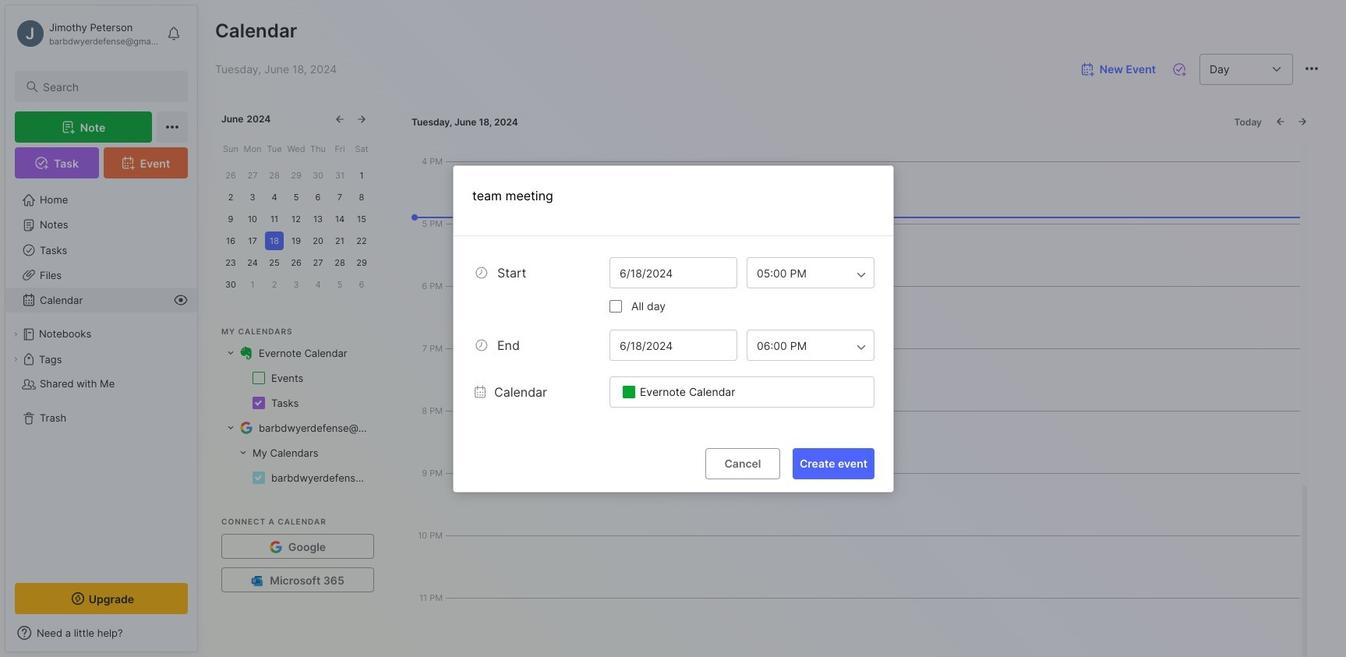Task type: vqa. For each thing, say whether or not it's contained in the screenshot.
the Upgrade "image"
no



Task type: describe. For each thing, give the bounding box(es) containing it.
cell for 4th row from the bottom of the page
[[271, 395, 305, 411]]

6 row from the top
[[221, 465, 371, 490]]

3 row from the top
[[221, 391, 371, 415]]

2 grid from the top
[[221, 415, 371, 490]]

none search field inside main element
[[43, 77, 174, 96]]

main element
[[0, 0, 203, 657]]

cell for 2nd row from the bottom of the page
[[248, 445, 318, 461]]

Select441 checkbox
[[253, 372, 265, 384]]

1 grid from the top
[[221, 341, 371, 415]]



Task type: locate. For each thing, give the bounding box(es) containing it.
1 row from the top
[[221, 341, 371, 366]]

cell
[[259, 345, 351, 361], [271, 370, 310, 386], [271, 395, 305, 411], [259, 420, 371, 436], [248, 445, 318, 461], [271, 470, 371, 486]]

1 vertical spatial arrow image
[[239, 448, 248, 458]]

cell right select442 checkbox
[[271, 395, 305, 411]]

arrow image for first grid from the top
[[226, 423, 235, 433]]

cell up select441 option
[[259, 345, 351, 361]]

arrow image for 3rd row from the bottom of the page
[[239, 448, 248, 458]]

cell up select446 checkbox
[[248, 445, 318, 461]]

0 horizontal spatial arrow image
[[226, 423, 235, 433]]

5 row from the top
[[221, 440, 371, 465]]

expand tags image
[[11, 355, 20, 364]]

new task image
[[1172, 61, 1187, 77]]

cell right select441 option
[[271, 370, 310, 386]]

Start field
[[609, 257, 737, 288], [746, 257, 874, 288], [609, 329, 737, 360], [746, 329, 874, 360]]

None checkbox
[[609, 300, 622, 312]]

Select446 checkbox
[[253, 472, 265, 484]]

arrow image
[[226, 423, 235, 433], [239, 448, 248, 458]]

cell for first row from the bottom of the page
[[271, 470, 371, 486]]

1 horizontal spatial arrow image
[[239, 448, 248, 458]]

Select442 checkbox
[[253, 397, 265, 409]]

4 row from the top
[[221, 415, 371, 440]]

0 vertical spatial arrow image
[[226, 423, 235, 433]]

None search field
[[43, 77, 174, 96]]

cell down select442 checkbox
[[259, 420, 371, 436]]

expand notebooks image
[[11, 330, 20, 339]]

row group
[[221, 440, 371, 490]]

cell right select446 checkbox
[[271, 470, 371, 486]]

grid
[[221, 341, 371, 415], [221, 415, 371, 490]]

Search text field
[[43, 80, 174, 94]]

cell for second row from the top
[[271, 370, 310, 386]]

arrow image
[[226, 348, 235, 358]]

row
[[221, 341, 371, 366], [221, 366, 371, 391], [221, 391, 371, 415], [221, 415, 371, 440], [221, 440, 371, 465], [221, 465, 371, 490]]

2 row from the top
[[221, 366, 371, 391]]

Event title text field
[[470, 185, 866, 232]]



